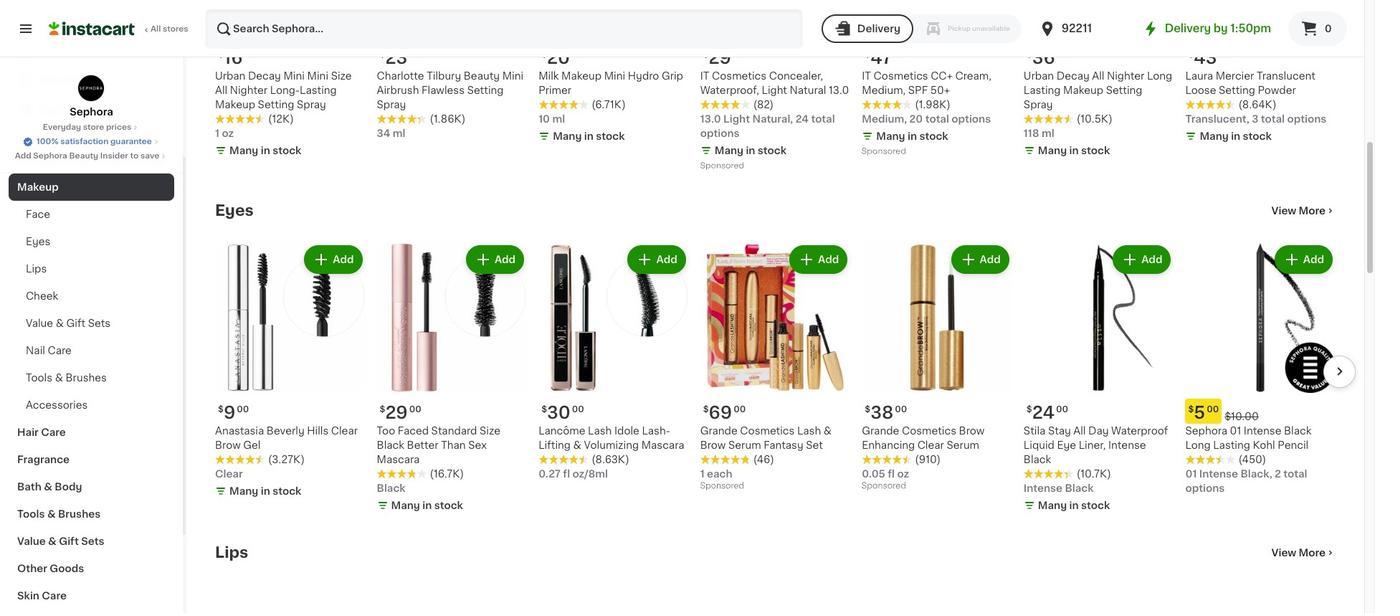 Task type: vqa. For each thing, say whether or not it's contained in the screenshot.
the leftmost Serum
yes



Task type: locate. For each thing, give the bounding box(es) containing it.
$ for it cosmetics concealer, waterproof, light natural 13.0
[[703, 50, 709, 59]]

0 vertical spatial nighter
[[1107, 71, 1145, 81]]

1 vertical spatial clear
[[918, 440, 944, 450]]

sephora for sephora 01 intense black long lasting kohl pencil
[[1186, 426, 1228, 436]]

1 urban from the left
[[215, 71, 245, 81]]

$ for lancôme lash idole lash- lifting & volumizing mascara
[[541, 405, 547, 414]]

1 horizontal spatial long
[[1186, 440, 1211, 450]]

item carousel region containing 16
[[215, 0, 1356, 179]]

$ inside $ 16 00
[[218, 50, 224, 59]]

beauty for sephora
[[69, 152, 98, 160]]

2 view more link from the top
[[1272, 546, 1336, 560]]

many down 'medium, 20 total options'
[[876, 131, 905, 141]]

$ inside $ 30 00
[[541, 405, 547, 414]]

1 vertical spatial brushes
[[58, 509, 101, 519]]

mascara inside "lancôme lash idole lash- lifting & volumizing mascara"
[[642, 440, 684, 450]]

everyday store prices
[[43, 123, 131, 131]]

add button for anastasia beverly hills clear brow gel
[[306, 247, 361, 273]]

tilbury
[[427, 71, 461, 81]]

in for (3.27k)
[[261, 486, 270, 496]]

0 vertical spatial view more link
[[1272, 204, 1336, 218]]

brow inside grande cosmetics brow enhancing clear serum
[[959, 426, 985, 436]]

0 vertical spatial size
[[331, 71, 352, 81]]

sephora down 100%
[[33, 152, 67, 160]]

1 view more link from the top
[[1272, 204, 1336, 218]]

options inside 13.0 light natural, 24 total options
[[700, 128, 740, 139]]

spray down long-
[[297, 100, 326, 110]]

cosmetics inside 'grande cosmetics lash & brow serum fantasy set'
[[740, 426, 795, 436]]

medium, down $ 47 00
[[862, 85, 906, 95]]

0 vertical spatial eyes
[[215, 203, 254, 218]]

1 medium, from the top
[[862, 85, 906, 95]]

light up (82)
[[762, 85, 787, 95]]

tools & brushes down bath & body
[[17, 509, 101, 519]]

oz inside "product" group
[[897, 469, 909, 479]]

sephora inside the sephora 01 intense black long lasting kohl pencil
[[1186, 426, 1228, 436]]

eyes link
[[215, 202, 254, 220], [9, 228, 174, 255]]

nail care
[[26, 346, 72, 356]]

34 ml
[[377, 128, 406, 139]]

stock down 'medium, 20 total options'
[[920, 131, 948, 141]]

$ 43 00
[[1189, 50, 1231, 66]]

0 vertical spatial clear
[[331, 426, 358, 436]]

00 inside $ 47 00
[[894, 50, 906, 59]]

intense
[[1244, 426, 1282, 436], [1109, 440, 1146, 450], [1200, 469, 1238, 479], [1024, 483, 1063, 493]]

urban for 16
[[215, 71, 245, 81]]

cosmetics inside the it cosmetics cc+ cream, medium, spf 50+
[[874, 71, 928, 81]]

add button
[[306, 247, 361, 273], [467, 247, 523, 273], [629, 247, 685, 273], [791, 247, 846, 273], [953, 247, 1008, 273], [1114, 247, 1170, 273], [1276, 247, 1332, 273]]

in for (6.71k)
[[584, 131, 594, 141]]

$ for milk makeup mini hydro grip primer
[[541, 50, 547, 59]]

Search field
[[207, 10, 802, 47]]

clear right the 'hills'
[[331, 426, 358, 436]]

value & gift sets link up nail care
[[9, 310, 174, 337]]

view for eyes
[[1272, 206, 1297, 216]]

options down cream, in the right of the page
[[952, 114, 991, 124]]

product group containing 9
[[215, 242, 365, 501]]

instacart logo image
[[49, 20, 135, 37]]

size up sex
[[480, 426, 501, 436]]

black inside the sephora 01 intense black long lasting kohl pencil
[[1284, 426, 1312, 436]]

30
[[547, 404, 571, 421]]

13.0
[[829, 85, 849, 95], [700, 114, 721, 124]]

$ 24 00
[[1027, 404, 1069, 421]]

$ for laura mercier translucent loose setting powder
[[1189, 50, 1194, 59]]

2 serum from the left
[[729, 440, 761, 450]]

tools & brushes up the "accessories"
[[26, 373, 107, 383]]

lash up volumizing
[[588, 426, 612, 436]]

hydro
[[628, 71, 659, 81]]

0 vertical spatial 01
[[1230, 426, 1241, 436]]

(8.63k)
[[592, 454, 629, 464]]

29 up too
[[385, 404, 408, 421]]

0 horizontal spatial spray
[[297, 100, 326, 110]]

0 horizontal spatial fl
[[563, 469, 570, 479]]

nighter down $ 16 00 at the left top
[[230, 85, 268, 95]]

cosmetics inside it cosmetics concealer, waterproof, light natural 13.0
[[712, 71, 767, 81]]

2 spray from the left
[[377, 100, 406, 110]]

in down (3.27k)
[[261, 486, 270, 496]]

intense down waterproof on the bottom right of page
[[1109, 440, 1146, 450]]

long down 5
[[1186, 440, 1211, 450]]

set
[[806, 440, 823, 450]]

$ for it cosmetics cc+ cream, medium, spf 50+
[[865, 50, 871, 59]]

0 vertical spatial value & gift sets link
[[9, 310, 174, 337]]

00 inside $ 9 00
[[237, 405, 249, 414]]

1 horizontal spatial sephora
[[70, 107, 113, 117]]

2 grande from the left
[[700, 426, 738, 436]]

1 vertical spatial tools & brushes link
[[9, 501, 174, 528]]

mascara
[[642, 440, 684, 450], [377, 454, 420, 464]]

value & gift sets up nail care
[[26, 318, 111, 328]]

setting inside urban decay mini mini size all nighter long-lasting makeup setting spray
[[258, 100, 294, 110]]

$ for too faced standard size black better than sex mascara
[[380, 405, 385, 414]]

add for the 'add' button for anastasia beverly hills clear brow gel
[[333, 255, 354, 265]]

1 serum from the left
[[947, 440, 980, 450]]

ml
[[552, 114, 565, 124], [393, 128, 406, 139], [1042, 128, 1055, 139]]

★★★★★
[[539, 100, 589, 110], [539, 100, 589, 110], [862, 100, 912, 110], [862, 100, 912, 110], [700, 100, 751, 110], [700, 100, 751, 110], [1186, 100, 1236, 110], [1186, 100, 1236, 110], [215, 114, 265, 124], [215, 114, 265, 124], [377, 114, 427, 124], [377, 114, 427, 124], [1024, 114, 1074, 124], [1024, 114, 1074, 124], [215, 454, 265, 464], [215, 454, 265, 464], [539, 454, 589, 464], [539, 454, 589, 464], [862, 454, 912, 464], [862, 454, 912, 464], [700, 454, 751, 464], [700, 454, 751, 464], [1186, 454, 1236, 464], [1186, 454, 1236, 464], [377, 469, 427, 479], [377, 469, 427, 479], [1024, 469, 1074, 479], [1024, 469, 1074, 479]]

care right skin
[[42, 591, 67, 601]]

setting
[[467, 85, 504, 95], [1106, 85, 1143, 95], [1219, 85, 1256, 95], [258, 100, 294, 110]]

00 for charlotte tilbury beauty mini airbrush flawless setting spray
[[409, 50, 421, 59]]

intense black
[[1024, 483, 1094, 493]]

2 lash from the left
[[797, 426, 821, 436]]

3 add button from the left
[[629, 247, 685, 273]]

1 vertical spatial long
[[1186, 440, 1211, 450]]

0 horizontal spatial light
[[724, 114, 750, 124]]

1 horizontal spatial 29
[[709, 50, 731, 66]]

2 view from the top
[[1272, 548, 1297, 558]]

0 horizontal spatial lash
[[588, 426, 612, 436]]

urban down the "36"
[[1024, 71, 1054, 81]]

care for nail care
[[48, 346, 72, 356]]

fl right 0.05
[[888, 469, 895, 479]]

$ 36 00
[[1027, 50, 1069, 66]]

$ 29 00 up faced
[[380, 404, 422, 421]]

store
[[83, 123, 104, 131]]

stock down translucent, 3 total options
[[1243, 131, 1272, 141]]

stock down (12k)
[[273, 146, 301, 156]]

hair care
[[17, 427, 66, 437]]

makeup up the face
[[17, 182, 59, 192]]

cosmetics for 38
[[902, 426, 957, 436]]

gift
[[66, 318, 85, 328], [59, 536, 79, 546]]

$ inside $ 23 00
[[380, 50, 385, 59]]

light
[[762, 85, 787, 95], [724, 114, 750, 124]]

bath
[[17, 482, 41, 492]]

1 inside "product" group
[[700, 469, 705, 479]]

$ inside "$ 36 00"
[[1027, 50, 1032, 59]]

nighter inside urban decay all nighter long lasting makeup setting spray
[[1107, 71, 1145, 81]]

10
[[539, 114, 550, 124]]

many in stock for (10.5k)
[[1038, 146, 1110, 156]]

0 horizontal spatial ml
[[393, 128, 406, 139]]

lash up the set
[[797, 426, 821, 436]]

urban for 36
[[1024, 71, 1054, 81]]

00 inside '$ 5 00'
[[1207, 405, 1219, 414]]

serum inside 'grande cosmetics lash & brow serum fantasy set'
[[729, 440, 761, 450]]

faced
[[398, 426, 429, 436]]

0 vertical spatial care
[[48, 346, 72, 356]]

2 view more from the top
[[1272, 548, 1326, 558]]

grande inside 'grande cosmetics lash & brow serum fantasy set'
[[700, 426, 738, 436]]

clear down anastasia
[[215, 469, 243, 479]]

1 vertical spatial 1
[[700, 469, 705, 479]]

delivery for delivery by 1:50pm
[[1165, 23, 1211, 34]]

many in stock down 'medium, 20 total options'
[[876, 131, 948, 141]]

1 vertical spatial 29
[[385, 404, 408, 421]]

it inside the it cosmetics cc+ cream, medium, spf 50+
[[862, 71, 871, 81]]

black inside stila stay all day waterproof liquid eye liner, intense black
[[1024, 454, 1051, 464]]

$ inside '$ 5 00'
[[1189, 405, 1194, 414]]

$ 29 00 for faced
[[380, 404, 422, 421]]

it cosmetics cc+ cream, medium, spf 50+
[[862, 71, 992, 95]]

fantasy
[[764, 440, 804, 450]]

1 add button from the left
[[306, 247, 361, 273]]

2 fl from the left
[[888, 469, 895, 479]]

medium, down the it cosmetics cc+ cream, medium, spf 50+
[[862, 114, 907, 124]]

9
[[224, 404, 235, 421]]

0 horizontal spatial 01
[[1186, 469, 1197, 479]]

grip
[[662, 71, 683, 81]]

1 vertical spatial oz
[[897, 469, 909, 479]]

2
[[1275, 469, 1281, 479]]

cosmetics up waterproof,
[[712, 71, 767, 81]]

all inside urban decay mini mini size all nighter long-lasting makeup setting spray
[[215, 85, 227, 95]]

in down (10.5k)
[[1070, 146, 1079, 156]]

(1.86k)
[[430, 114, 466, 124]]

1 horizontal spatial 24
[[1032, 404, 1055, 421]]

34
[[377, 128, 390, 139]]

goods
[[50, 564, 84, 574]]

spray inside urban decay all nighter long lasting makeup setting spray
[[1024, 100, 1053, 110]]

sponsored badge image down 'each'
[[700, 482, 744, 490]]

product group containing 5
[[1186, 242, 1336, 495]]

1 mini from the left
[[284, 71, 305, 81]]

clear inside anastasia beverly hills clear brow gel
[[331, 426, 358, 436]]

it up waterproof,
[[700, 71, 710, 81]]

2 vertical spatial sephora
[[1186, 426, 1228, 436]]

1 horizontal spatial delivery
[[1165, 23, 1211, 34]]

total right 2
[[1284, 469, 1308, 479]]

01 down 5
[[1186, 469, 1197, 479]]

0 vertical spatial mascara
[[642, 440, 684, 450]]

many for medium, 20 total options
[[876, 131, 905, 141]]

0 vertical spatial eyes link
[[215, 202, 254, 220]]

1 vertical spatial eyes link
[[9, 228, 174, 255]]

$ inside '$ 20 00'
[[541, 50, 547, 59]]

1 horizontal spatial clear
[[331, 426, 358, 436]]

lash
[[588, 426, 612, 436], [797, 426, 821, 436]]

1 horizontal spatial serum
[[947, 440, 980, 450]]

product group containing 69
[[700, 242, 851, 494]]

value
[[26, 318, 53, 328], [17, 536, 46, 546]]

in down the (16.7k)
[[423, 500, 432, 510]]

standard
[[431, 426, 477, 436]]

stock for (6.71k)
[[596, 131, 625, 141]]

insider
[[100, 152, 128, 160]]

$ inside $ 38 00
[[865, 405, 871, 414]]

1 vertical spatial $ 29 00
[[380, 404, 422, 421]]

many down gel
[[229, 486, 258, 496]]

0
[[1325, 24, 1332, 34]]

many in stock down (6.71k)
[[553, 131, 625, 141]]

options down powder
[[1287, 114, 1327, 124]]

1 vertical spatial view more
[[1272, 548, 1326, 558]]

many for 1 oz
[[229, 146, 258, 156]]

options down the sephora 01 intense black long lasting kohl pencil
[[1186, 483, 1225, 493]]

0.05
[[862, 469, 886, 479]]

other
[[17, 564, 47, 574]]

value up other
[[17, 536, 46, 546]]

None search field
[[205, 9, 803, 49]]

0 vertical spatial tools & brushes link
[[9, 364, 174, 392]]

lash inside 'grande cosmetics lash & brow serum fantasy set'
[[797, 426, 821, 436]]

3 mini from the left
[[604, 71, 625, 81]]

2 decay from the left
[[1057, 71, 1090, 81]]

0 vertical spatial more
[[1299, 206, 1326, 216]]

1 spray from the left
[[297, 100, 326, 110]]

makeup
[[562, 71, 602, 81], [1063, 85, 1104, 95], [215, 100, 255, 110], [17, 182, 59, 192]]

1 vertical spatial 13.0
[[700, 114, 721, 124]]

sephora up store
[[70, 107, 113, 117]]

00 inside "$ 36 00"
[[1057, 50, 1069, 59]]

1 more from the top
[[1299, 206, 1326, 216]]

4 mini from the left
[[502, 71, 524, 81]]

holiday
[[17, 155, 57, 165]]

brow up 1 each
[[700, 440, 726, 450]]

0 horizontal spatial urban
[[215, 71, 245, 81]]

sponsored badge image for 69
[[700, 482, 744, 490]]

all down 16
[[215, 85, 227, 95]]

care right the hair on the left of the page
[[41, 427, 66, 437]]

makeup up (10.5k)
[[1063, 85, 1104, 95]]

tools & brushes
[[26, 373, 107, 383], [17, 509, 101, 519]]

0 vertical spatial tools & brushes
[[26, 373, 107, 383]]

0 vertical spatial 13.0
[[829, 85, 849, 95]]

0 horizontal spatial serum
[[729, 440, 761, 450]]

long inside the sephora 01 intense black long lasting kohl pencil
[[1186, 440, 1211, 450]]

in for (8.64k)
[[1231, 131, 1241, 141]]

decay inside urban decay mini mini size all nighter long-lasting makeup setting spray
[[248, 71, 281, 81]]

fl for 38
[[888, 469, 895, 479]]

24 up "stila"
[[1032, 404, 1055, 421]]

lasting inside the sephora 01 intense black long lasting kohl pencil
[[1213, 440, 1251, 450]]

intense left "black,"
[[1200, 469, 1238, 479]]

too faced standard size black better than sex mascara
[[377, 426, 501, 464]]

medium, inside the it cosmetics cc+ cream, medium, spf 50+
[[862, 85, 906, 95]]

it inside it cosmetics concealer, waterproof, light natural 13.0
[[700, 71, 710, 81]]

delivery inside button
[[858, 24, 901, 34]]

delivery up 47
[[858, 24, 901, 34]]

many in stock for (12k)
[[229, 146, 301, 156]]

$ inside $ 24 00
[[1027, 405, 1032, 414]]

beauty inside charlotte tilbury beauty mini airbrush flawless setting spray
[[464, 71, 500, 81]]

1
[[215, 128, 219, 138], [700, 469, 705, 479]]

1 horizontal spatial 20
[[910, 114, 923, 124]]

sephora for sephora
[[70, 107, 113, 117]]

0 horizontal spatial 20
[[547, 50, 570, 66]]

$ inside $ 47 00
[[865, 50, 871, 59]]

2 vertical spatial care
[[42, 591, 67, 601]]

item carousel region
[[215, 0, 1356, 179], [195, 237, 1356, 521]]

1 view more from the top
[[1272, 206, 1326, 216]]

options inside 01 intense black, 2 total options
[[1186, 483, 1225, 493]]

care for hair care
[[41, 427, 66, 437]]

urban
[[215, 71, 245, 81], [1024, 71, 1054, 81]]

2 horizontal spatial spray
[[1024, 100, 1053, 110]]

many in stock
[[553, 131, 625, 141], [876, 131, 948, 141], [1200, 131, 1272, 141], [229, 146, 301, 156], [715, 146, 787, 156], [1038, 146, 1110, 156], [229, 486, 301, 496], [391, 500, 463, 510], [1038, 500, 1110, 510]]

0 vertical spatial lips
[[26, 264, 47, 274]]

brushes
[[66, 373, 107, 383], [58, 509, 101, 519]]

in down (6.71k)
[[584, 131, 594, 141]]

product group
[[700, 0, 851, 174], [862, 0, 1012, 159], [215, 242, 365, 501], [377, 242, 527, 515], [539, 242, 689, 481], [700, 242, 851, 494], [862, 242, 1012, 494], [1024, 242, 1174, 515], [1186, 242, 1336, 495]]

6 add button from the left
[[1114, 247, 1170, 273]]

1 tools & brushes link from the top
[[9, 364, 174, 392]]

tools & brushes for second tools & brushes link from the bottom
[[26, 373, 107, 383]]

00 inside $ 24 00
[[1056, 405, 1069, 414]]

1 horizontal spatial size
[[480, 426, 501, 436]]

0 vertical spatial sets
[[88, 318, 111, 328]]

0.27 fl oz/8ml
[[539, 469, 608, 479]]

00 inside $ 23 00
[[409, 50, 421, 59]]

0 horizontal spatial eyes
[[26, 237, 51, 247]]

1 horizontal spatial 01
[[1230, 426, 1241, 436]]

add for sephora 01 intense black long lasting kohl pencil's the 'add' button
[[1303, 255, 1324, 265]]

0 vertical spatial view
[[1272, 206, 1297, 216]]

cheek link
[[9, 283, 174, 310]]

$ 29 00
[[703, 50, 745, 66], [380, 404, 422, 421]]

$ 30 00
[[541, 404, 584, 421]]

2 urban from the left
[[1024, 71, 1054, 81]]

many in stock down the (16.7k)
[[391, 500, 463, 510]]

00 for grande cosmetics brow enhancing clear serum
[[895, 405, 907, 414]]

options
[[952, 114, 991, 124], [1287, 114, 1327, 124], [700, 128, 740, 139], [1186, 483, 1225, 493]]

intense inside 01 intense black, 2 total options
[[1200, 469, 1238, 479]]

01 inside 01 intense black, 2 total options
[[1186, 469, 1197, 479]]

in for (82)
[[746, 146, 755, 156]]

idole
[[615, 426, 640, 436]]

grande up enhancing
[[862, 426, 899, 436]]

long for sephora 01 intense black long lasting kohl pencil
[[1186, 440, 1211, 450]]

00 up stay on the right bottom
[[1056, 405, 1069, 414]]

many in stock down (12k)
[[229, 146, 301, 156]]

nighter up (10.5k)
[[1107, 71, 1145, 81]]

3 spray from the left
[[1024, 100, 1053, 110]]

ml right 34 in the left of the page
[[393, 128, 406, 139]]

20 up milk
[[547, 50, 570, 66]]

0 horizontal spatial delivery
[[858, 24, 901, 34]]

0 vertical spatial gift
[[66, 318, 85, 328]]

00 right '23'
[[409, 50, 421, 59]]

1 horizontal spatial lash
[[797, 426, 821, 436]]

24 inside 13.0 light natural, 24 total options
[[796, 114, 809, 124]]

cosmetics for 29
[[712, 71, 767, 81]]

0 vertical spatial sephora
[[70, 107, 113, 117]]

0 horizontal spatial brow
[[215, 440, 241, 450]]

0 horizontal spatial mascara
[[377, 454, 420, 464]]

brushes for second tools & brushes link from the bottom
[[66, 373, 107, 383]]

0.27
[[539, 469, 561, 479]]

add button for stila stay all day waterproof liquid eye liner, intense black
[[1114, 247, 1170, 273]]

$ for anastasia beverly hills clear brow gel
[[218, 405, 224, 414]]

mascara inside too faced standard size black better than sex mascara
[[377, 454, 420, 464]]

many in stock for (10.7k)
[[1038, 500, 1110, 510]]

spray up 118 ml
[[1024, 100, 1053, 110]]

light inside 13.0 light natural, 24 total options
[[724, 114, 750, 124]]

beauty for tilbury
[[464, 71, 500, 81]]

flawless
[[422, 85, 465, 95]]

00 inside $ 16 00
[[244, 50, 256, 59]]

00 for stila stay all day waterproof liquid eye liner, intense black
[[1056, 405, 1069, 414]]

0 vertical spatial 29
[[709, 50, 731, 66]]

1 horizontal spatial 1
[[700, 469, 705, 479]]

in for (16.7k)
[[423, 500, 432, 510]]

shop
[[40, 47, 67, 57]]

makeup inside milk makeup mini hydro grip primer
[[562, 71, 602, 81]]

many in stock down intense black
[[1038, 500, 1110, 510]]

1 horizontal spatial grande
[[862, 426, 899, 436]]

delivery left by
[[1165, 23, 1211, 34]]

makeup down '$ 20 00'
[[562, 71, 602, 81]]

stock for (1.98k)
[[920, 131, 948, 141]]

sephora down '$ 5 00'
[[1186, 426, 1228, 436]]

brow inside anastasia beverly hills clear brow gel
[[215, 440, 241, 450]]

stock down (10.7k)
[[1081, 500, 1110, 510]]

stock for (12k)
[[273, 146, 301, 156]]

all left day
[[1074, 426, 1086, 436]]

many down "better"
[[391, 500, 420, 510]]

$ inside $ 9 00
[[218, 405, 224, 414]]

00 inside $ 30 00
[[572, 405, 584, 414]]

brushes for 1st tools & brushes link from the bottom
[[58, 509, 101, 519]]

add
[[15, 152, 31, 160], [333, 255, 354, 265], [495, 255, 516, 265], [656, 255, 677, 265], [818, 255, 839, 265], [980, 255, 1001, 265], [1142, 255, 1163, 265], [1303, 255, 1324, 265]]

in for (10.5k)
[[1070, 146, 1079, 156]]

1 horizontal spatial decay
[[1057, 71, 1090, 81]]

lasting inside urban decay all nighter long lasting makeup setting spray
[[1024, 85, 1061, 95]]

it for 29
[[700, 71, 710, 81]]

0 horizontal spatial size
[[331, 71, 352, 81]]

00 inside $ 38 00
[[895, 405, 907, 414]]

intense inside stila stay all day waterproof liquid eye liner, intense black
[[1109, 440, 1146, 450]]

to
[[130, 152, 139, 160]]

2 it from the left
[[700, 71, 710, 81]]

0 horizontal spatial 13.0
[[700, 114, 721, 124]]

$ 47 00
[[865, 50, 906, 66]]

0 vertical spatial $ 29 00
[[703, 50, 745, 66]]

light inside it cosmetics concealer, waterproof, light natural 13.0
[[762, 85, 787, 95]]

sephora 01 intense black long lasting kohl pencil
[[1186, 426, 1312, 450]]

1 horizontal spatial 13.0
[[829, 85, 849, 95]]

many for intense black
[[1038, 500, 1067, 510]]

size
[[331, 71, 352, 81], [480, 426, 501, 436]]

00 inside $ 69 00
[[734, 405, 746, 414]]

many down '10 ml'
[[553, 131, 582, 141]]

stock down the (16.7k)
[[434, 500, 463, 510]]

decay down "$ 36 00"
[[1057, 71, 1090, 81]]

2 horizontal spatial lasting
[[1213, 440, 1251, 450]]

concealer,
[[769, 71, 823, 81]]

many down translucent,
[[1200, 131, 1229, 141]]

lips
[[26, 264, 47, 274], [215, 545, 248, 560]]

1 view from the top
[[1272, 206, 1297, 216]]

0 horizontal spatial 29
[[385, 404, 408, 421]]

view more link for eyes
[[1272, 204, 1336, 218]]

sets
[[88, 318, 111, 328], [81, 536, 104, 546]]

01 inside the sephora 01 intense black long lasting kohl pencil
[[1230, 426, 1241, 436]]

view for lips
[[1272, 548, 1297, 558]]

1 vertical spatial lips
[[215, 545, 248, 560]]

$ 29 00 up waterproof,
[[703, 50, 745, 66]]

00 right 38
[[895, 405, 907, 414]]

spray down airbrush
[[377, 100, 406, 110]]

00 right 47
[[894, 50, 906, 59]]

2 horizontal spatial brow
[[959, 426, 985, 436]]

20 for $ 20 00
[[547, 50, 570, 66]]

fragrance link
[[9, 446, 174, 473]]

many for clear
[[229, 486, 258, 496]]

(450)
[[1239, 454, 1266, 464]]

ml right 118
[[1042, 128, 1055, 139]]

0 horizontal spatial nighter
[[230, 85, 268, 95]]

0 horizontal spatial decay
[[248, 71, 281, 81]]

urban inside urban decay mini mini size all nighter long-lasting makeup setting spray
[[215, 71, 245, 81]]

many in stock down translucent,
[[1200, 131, 1272, 141]]

1 grande from the left
[[862, 426, 899, 436]]

0 vertical spatial 20
[[547, 50, 570, 66]]

1 fl from the left
[[563, 469, 570, 479]]

1 horizontal spatial urban
[[1024, 71, 1054, 81]]

value & gift sets link
[[9, 310, 174, 337], [9, 528, 174, 555]]

other goods link
[[9, 555, 174, 582]]

00 up primer
[[572, 50, 584, 59]]

7 add button from the left
[[1276, 247, 1332, 273]]

stock for (16.7k)
[[434, 500, 463, 510]]

urban inside urban decay all nighter long lasting makeup setting spray
[[1024, 71, 1054, 81]]

view
[[1272, 206, 1297, 216], [1272, 548, 1297, 558]]

many in stock down 13.0 light natural, 24 total options
[[715, 146, 787, 156]]

13.0 right natural in the right of the page
[[829, 85, 849, 95]]

fragrance
[[17, 455, 70, 465]]

20 inside "product" group
[[910, 114, 923, 124]]

product group containing 47
[[862, 0, 1012, 159]]

(6.71k)
[[592, 100, 626, 110]]

2 more from the top
[[1299, 548, 1326, 558]]

1 vertical spatial medium,
[[862, 114, 907, 124]]

0 vertical spatial medium,
[[862, 85, 906, 95]]

decay up long-
[[248, 71, 281, 81]]

& inside 'grande cosmetics lash & brow serum fantasy set'
[[824, 426, 832, 436]]

1 vertical spatial 01
[[1186, 469, 1197, 479]]

long for urban decay all nighter long lasting makeup setting spray
[[1147, 71, 1173, 81]]

50+
[[931, 85, 950, 95]]

1 for 16
[[215, 128, 219, 138]]

01 down $10.00
[[1230, 426, 1241, 436]]

all left stores
[[151, 25, 161, 33]]

1 horizontal spatial $ 29 00
[[703, 50, 745, 66]]

in down translucent,
[[1231, 131, 1241, 141]]

cosmetics inside grande cosmetics brow enhancing clear serum
[[902, 426, 957, 436]]

add for the 'add' button corresponding to stila stay all day waterproof liquid eye liner, intense black
[[1142, 255, 1163, 265]]

sephora
[[70, 107, 113, 117], [33, 152, 67, 160], [1186, 426, 1228, 436]]

sets up 'nail care' link
[[88, 318, 111, 328]]

sponsored badge image down 0.05 fl oz
[[862, 482, 905, 490]]

mercier
[[1216, 71, 1254, 81]]

clear
[[331, 426, 358, 436], [918, 440, 944, 450], [215, 469, 243, 479]]

00 inside '$ 20 00'
[[572, 50, 584, 59]]

1 it from the left
[[862, 71, 871, 81]]

care for skin care
[[42, 591, 67, 601]]

$ inside $ 43 00
[[1189, 50, 1194, 59]]

everyday store prices link
[[43, 122, 140, 133]]

1 decay from the left
[[248, 71, 281, 81]]

$ inside $ 69 00
[[703, 405, 709, 414]]

add for the 'add' button corresponding to too faced standard size black better than sex mascara
[[495, 255, 516, 265]]

decay
[[248, 71, 281, 81], [1057, 71, 1090, 81]]

29 for faced
[[385, 404, 408, 421]]

brushes down 'nail care' link
[[66, 373, 107, 383]]

00 for milk makeup mini hydro grip primer
[[572, 50, 584, 59]]

24 inside "product" group
[[1032, 404, 1055, 421]]

1 vertical spatial 20
[[910, 114, 923, 124]]

grande inside grande cosmetics brow enhancing clear serum
[[862, 426, 899, 436]]

2 add button from the left
[[467, 247, 523, 273]]

1 vertical spatial light
[[724, 114, 750, 124]]

stock for (10.5k)
[[1081, 146, 1110, 156]]

0 vertical spatial oz
[[222, 128, 234, 138]]

1 each
[[700, 469, 733, 479]]

1 vertical spatial item carousel region
[[195, 237, 1356, 521]]

0 vertical spatial item carousel region
[[215, 0, 1356, 179]]

sponsored badge image
[[862, 147, 905, 156], [700, 162, 744, 170], [862, 482, 905, 490], [700, 482, 744, 490]]

stock down (6.71k)
[[596, 131, 625, 141]]

00 for it cosmetics concealer, waterproof, light natural 13.0
[[733, 50, 745, 59]]

total
[[926, 114, 949, 124], [811, 114, 835, 124], [1261, 114, 1285, 124], [1284, 469, 1308, 479]]

1 value & gift sets link from the top
[[9, 310, 174, 337]]

1 horizontal spatial lips link
[[215, 544, 248, 561]]

decay inside urban decay all nighter long lasting makeup setting spray
[[1057, 71, 1090, 81]]

00 right 16
[[244, 50, 256, 59]]

$ for urban decay all nighter long lasting makeup setting spray
[[1027, 50, 1032, 59]]

0 horizontal spatial beauty
[[69, 152, 98, 160]]

92211
[[1062, 23, 1092, 34]]

brow inside 'grande cosmetics lash & brow serum fantasy set'
[[700, 440, 726, 450]]

5 add button from the left
[[953, 247, 1008, 273]]

mascara down lash- in the left bottom of the page
[[642, 440, 684, 450]]

add button for too faced standard size black better than sex mascara
[[467, 247, 523, 273]]

serum inside grande cosmetics brow enhancing clear serum
[[947, 440, 980, 450]]

value & gift sets link up the goods
[[9, 528, 174, 555]]

00 up waterproof,
[[733, 50, 745, 59]]

0 vertical spatial lips link
[[9, 255, 174, 283]]

setting up (10.5k)
[[1106, 85, 1143, 95]]

makeup inside urban decay all nighter long lasting makeup setting spray
[[1063, 85, 1104, 95]]

0 horizontal spatial grande
[[700, 426, 738, 436]]

in down 13.0 light natural, 24 total options
[[746, 146, 755, 156]]

1 lash from the left
[[588, 426, 612, 436]]

0 vertical spatial 1
[[215, 128, 219, 138]]

29
[[709, 50, 731, 66], [385, 404, 408, 421]]

1 vertical spatial view
[[1272, 548, 1297, 558]]

size left "charlotte"
[[331, 71, 352, 81]]

grande cosmetics brow enhancing clear serum
[[862, 426, 985, 450]]

in down intense black
[[1070, 500, 1079, 510]]

0 vertical spatial 24
[[796, 114, 809, 124]]

long inside urban decay all nighter long lasting makeup setting spray
[[1147, 71, 1173, 81]]

item carousel region containing 9
[[195, 237, 1356, 521]]

lash inside "lancôme lash idole lash- lifting & volumizing mascara"
[[588, 426, 612, 436]]

00 inside $ 43 00
[[1219, 50, 1231, 59]]

1 horizontal spatial it
[[862, 71, 871, 81]]

it cosmetics concealer, waterproof, light natural 13.0
[[700, 71, 849, 95]]

other goods
[[17, 564, 84, 574]]

product group containing 38
[[862, 242, 1012, 494]]

1 horizontal spatial spray
[[377, 100, 406, 110]]

1 vertical spatial care
[[41, 427, 66, 437]]

tools & brushes link down body
[[9, 501, 174, 528]]

charlotte
[[377, 71, 424, 81]]

1 vertical spatial mascara
[[377, 454, 420, 464]]

cosmetics up (910)
[[902, 426, 957, 436]]



Task type: describe. For each thing, give the bounding box(es) containing it.
1 vertical spatial gift
[[59, 536, 79, 546]]

1 horizontal spatial eyes link
[[215, 202, 254, 220]]

skin
[[17, 591, 39, 601]]

powder
[[1258, 85, 1296, 95]]

$ 29 00 for cosmetics
[[703, 50, 745, 66]]

black inside too faced standard size black better than sex mascara
[[377, 440, 404, 450]]

many for translucent, 3 total options
[[1200, 131, 1229, 141]]

29 for cosmetics
[[709, 50, 731, 66]]

$ for grande cosmetics brow enhancing clear serum
[[865, 405, 871, 414]]

(16.7k)
[[430, 469, 464, 479]]

translucent,
[[1186, 114, 1250, 124]]

anastasia
[[215, 426, 264, 436]]

38
[[871, 404, 894, 421]]

more for eyes
[[1299, 206, 1326, 216]]

0 vertical spatial tools
[[26, 373, 52, 383]]

nighter inside urban decay mini mini size all nighter long-lasting makeup setting spray
[[230, 85, 268, 95]]

$ for grande cosmetics lash & brow serum fantasy set
[[703, 405, 709, 414]]

1 vertical spatial eyes
[[26, 237, 51, 247]]

23
[[385, 50, 407, 66]]

in for (1.98k)
[[908, 131, 917, 141]]

69
[[709, 404, 732, 421]]

1 vertical spatial sephora
[[33, 152, 67, 160]]

kohl
[[1253, 440, 1275, 450]]

cheek
[[26, 291, 58, 301]]

ready
[[90, 155, 123, 165]]

2 medium, from the top
[[862, 114, 907, 124]]

2 vertical spatial clear
[[215, 469, 243, 479]]

add button for lancôme lash idole lash- lifting & volumizing mascara
[[629, 247, 685, 273]]

all inside stila stay all day waterproof liquid eye liner, intense black
[[1074, 426, 1086, 436]]

decay for 36
[[1057, 71, 1090, 81]]

lifting
[[539, 440, 571, 450]]

lasting for urban
[[1024, 85, 1061, 95]]

0 horizontal spatial lips
[[26, 264, 47, 274]]

many for 10 ml
[[553, 131, 582, 141]]

intense down liquid
[[1024, 483, 1063, 493]]

bath & body
[[17, 482, 82, 492]]

in for (10.7k)
[[1070, 500, 1079, 510]]

fl for 30
[[563, 469, 570, 479]]

$ 16 00
[[218, 50, 256, 66]]

view more for eyes
[[1272, 206, 1326, 216]]

intense inside the sephora 01 intense black long lasting kohl pencil
[[1244, 426, 1282, 436]]

delivery for delivery
[[858, 24, 901, 34]]

spray inside urban decay mini mini size all nighter long-lasting makeup setting spray
[[297, 100, 326, 110]]

everyday
[[43, 123, 81, 131]]

$ for charlotte tilbury beauty mini airbrush flawless setting spray
[[380, 50, 385, 59]]

1 vertical spatial sets
[[81, 536, 104, 546]]

nail
[[26, 346, 45, 356]]

natural,
[[753, 114, 793, 124]]

many in stock for (16.7k)
[[391, 500, 463, 510]]

accessories link
[[9, 392, 174, 419]]

charlotte tilbury beauty mini airbrush flawless setting spray
[[377, 71, 524, 110]]

oz/8ml
[[573, 469, 608, 479]]

satisfaction
[[60, 138, 108, 146]]

sephora logo image
[[78, 75, 105, 102]]

add for fifth the 'add' button
[[980, 255, 1001, 265]]

lasting inside urban decay mini mini size all nighter long-lasting makeup setting spray
[[300, 85, 337, 95]]

add sephora beauty insider to save
[[15, 152, 159, 160]]

sponsored badge image for 47
[[862, 147, 905, 156]]

clear inside grande cosmetics brow enhancing clear serum
[[918, 440, 944, 450]]

shop link
[[9, 37, 174, 66]]

ml for 36
[[1042, 128, 1055, 139]]

size inside urban decay mini mini size all nighter long-lasting makeup setting spray
[[331, 71, 352, 81]]

laura mercier translucent loose setting powder
[[1186, 71, 1316, 95]]

grande cosmetics lash & brow serum fantasy set
[[700, 426, 832, 450]]

party
[[60, 155, 88, 165]]

lists link
[[9, 95, 174, 123]]

(910)
[[915, 454, 941, 464]]

too
[[377, 426, 395, 436]]

many for 13.0 light natural, 24 total options
[[715, 146, 744, 156]]

setting inside charlotte tilbury beauty mini airbrush flawless setting spray
[[467, 85, 504, 95]]

stock for (82)
[[758, 146, 787, 156]]

$ 20 00
[[541, 50, 584, 66]]

0 horizontal spatial oz
[[222, 128, 234, 138]]

medium, 20 total options
[[862, 114, 991, 124]]

$ 9 00
[[218, 404, 249, 421]]

2 tools & brushes link from the top
[[9, 501, 174, 528]]

(1.98k)
[[915, 100, 951, 110]]

ml for 20
[[552, 114, 565, 124]]

0 vertical spatial value
[[26, 318, 53, 328]]

$ 69 00
[[703, 404, 746, 421]]

it for 47
[[862, 71, 871, 81]]

hair care link
[[9, 419, 174, 446]]

pencil
[[1278, 440, 1309, 450]]

grande for 69
[[700, 426, 738, 436]]

00 for urban decay mini mini size all nighter long-lasting makeup setting spray
[[244, 50, 256, 59]]

sponsored badge image for 29
[[700, 162, 744, 170]]

liquid
[[1024, 440, 1055, 450]]

makeup inside urban decay mini mini size all nighter long-lasting makeup setting spray
[[215, 100, 255, 110]]

service type group
[[822, 14, 1022, 43]]

delivery by 1:50pm link
[[1142, 20, 1271, 37]]

00 for it cosmetics cc+ cream, medium, spf 50+
[[894, 50, 906, 59]]

13.0 light natural, 24 total options
[[700, 114, 835, 139]]

2 mini from the left
[[307, 71, 328, 81]]

1 horizontal spatial lips
[[215, 545, 248, 560]]

01 intense black, 2 total options
[[1186, 469, 1308, 493]]

stay
[[1048, 426, 1071, 436]]

urban decay all nighter long lasting makeup setting spray
[[1024, 71, 1173, 110]]

1 for 69
[[700, 469, 705, 479]]

many in stock for (6.71k)
[[553, 131, 625, 141]]

product group containing 30
[[539, 242, 689, 481]]

many in stock for (1.98k)
[[876, 131, 948, 141]]

add for the 'add' button related to lancôme lash idole lash- lifting & volumizing mascara
[[656, 255, 677, 265]]

1 vertical spatial value & gift sets
[[17, 536, 104, 546]]

13.0 inside it cosmetics concealer, waterproof, light natural 13.0
[[829, 85, 849, 95]]

gel
[[243, 440, 261, 450]]

more for lips
[[1299, 548, 1326, 558]]

(3.27k)
[[268, 454, 305, 464]]

skin care
[[17, 591, 67, 601]]

brow for 69
[[700, 440, 726, 450]]

size inside too faced standard size black better than sex mascara
[[480, 426, 501, 436]]

stila stay all day waterproof liquid eye liner, intense black
[[1024, 426, 1168, 464]]

43
[[1194, 50, 1217, 66]]

total right the 3
[[1261, 114, 1285, 124]]

total down (1.98k) on the top
[[926, 114, 949, 124]]

(46)
[[753, 454, 774, 464]]

in for (12k)
[[261, 146, 270, 156]]

hills
[[307, 426, 329, 436]]

total inside 01 intense black, 2 total options
[[1284, 469, 1308, 479]]

mini inside milk makeup mini hydro grip primer
[[604, 71, 625, 81]]

00 for urban decay all nighter long lasting makeup setting spray
[[1057, 50, 1069, 59]]

0 button
[[1289, 11, 1347, 46]]

47
[[871, 50, 892, 66]]

serum for 38
[[947, 440, 980, 450]]

1 vertical spatial lips link
[[215, 544, 248, 561]]

waterproof
[[1112, 426, 1168, 436]]

1 vertical spatial value
[[17, 536, 46, 546]]

better
[[407, 440, 439, 450]]

lists
[[40, 104, 65, 114]]

skin care link
[[9, 582, 174, 610]]

add sephora beauty insider to save link
[[15, 151, 168, 162]]

00 for lancôme lash idole lash- lifting & volumizing mascara
[[572, 405, 584, 414]]

many in stock for (8.64k)
[[1200, 131, 1272, 141]]

day
[[1089, 426, 1109, 436]]

face
[[26, 209, 50, 219]]

stores
[[163, 25, 188, 33]]

00 for laura mercier translucent loose setting powder
[[1219, 50, 1231, 59]]

makeup link
[[9, 174, 174, 201]]

stock for (3.27k)
[[273, 486, 301, 496]]

eye
[[1057, 440, 1076, 450]]

spray inside charlotte tilbury beauty mini airbrush flawless setting spray
[[377, 100, 406, 110]]

ml for 23
[[393, 128, 406, 139]]

setting inside laura mercier translucent loose setting powder
[[1219, 85, 1256, 95]]

holiday party ready beauty
[[17, 155, 163, 165]]

stock for (10.7k)
[[1081, 500, 1110, 510]]

$ 38 00
[[865, 404, 907, 421]]

lancôme
[[539, 426, 586, 436]]

& inside "lancôme lash idole lash- lifting & volumizing mascara"
[[573, 440, 581, 450]]

lasting for sephora
[[1213, 440, 1251, 450]]

total inside 13.0 light natural, 24 total options
[[811, 114, 835, 124]]

mini inside charlotte tilbury beauty mini airbrush flawless setting spray
[[502, 71, 524, 81]]

0 horizontal spatial eyes link
[[9, 228, 174, 255]]

0 horizontal spatial lips link
[[9, 255, 174, 283]]

all stores link
[[49, 9, 189, 49]]

00 for anastasia beverly hills clear brow gel
[[237, 405, 249, 414]]

$ for stila stay all day waterproof liquid eye liner, intense black
[[1027, 405, 1032, 414]]

118
[[1024, 128, 1039, 139]]

setting inside urban decay all nighter long lasting makeup setting spray
[[1106, 85, 1143, 95]]

cosmetics for 47
[[874, 71, 928, 81]]

00 for grande cosmetics lash & brow serum fantasy set
[[734, 405, 746, 414]]

$5.00 original price: $10.00 element
[[1186, 399, 1336, 424]]

many in stock for (3.27k)
[[229, 486, 301, 496]]

many for 118 ml
[[1038, 146, 1067, 156]]

0 vertical spatial value & gift sets
[[26, 318, 111, 328]]

100%
[[37, 138, 58, 146]]

buy it again
[[40, 75, 101, 85]]

$ for urban decay mini mini size all nighter long-lasting makeup setting spray
[[218, 50, 224, 59]]

grande for 38
[[862, 426, 899, 436]]

16
[[224, 50, 243, 66]]

product group containing 24
[[1024, 242, 1174, 515]]

sponsored badge image for 38
[[862, 482, 905, 490]]

cc+
[[931, 71, 953, 81]]

all stores
[[151, 25, 188, 33]]

20 for medium, 20 total options
[[910, 114, 923, 124]]

$10.00
[[1225, 411, 1259, 421]]

100% satisfaction guarantee
[[37, 138, 152, 146]]

spf
[[908, 85, 928, 95]]

1 horizontal spatial beauty
[[126, 155, 163, 165]]

many in stock for (82)
[[715, 146, 787, 156]]

decay for 16
[[248, 71, 281, 81]]

2 value & gift sets link from the top
[[9, 528, 174, 555]]

$ 23 00
[[380, 50, 421, 66]]

stila
[[1024, 426, 1046, 436]]

brow for 9
[[215, 440, 241, 450]]

13.0 inside 13.0 light natural, 24 total options
[[700, 114, 721, 124]]

buy
[[40, 75, 61, 85]]

1 vertical spatial tools
[[17, 509, 45, 519]]

nail care link
[[9, 337, 174, 364]]

milk
[[539, 71, 559, 81]]

laura
[[1186, 71, 1213, 81]]

all inside urban decay all nighter long lasting makeup setting spray
[[1092, 71, 1105, 81]]

4 add button from the left
[[791, 247, 846, 273]]

view more for lips
[[1272, 548, 1326, 558]]

sephora link
[[70, 75, 113, 119]]

anastasia beverly hills clear brow gel
[[215, 426, 358, 450]]

stock for (8.64k)
[[1243, 131, 1272, 141]]

natural
[[790, 85, 826, 95]]



